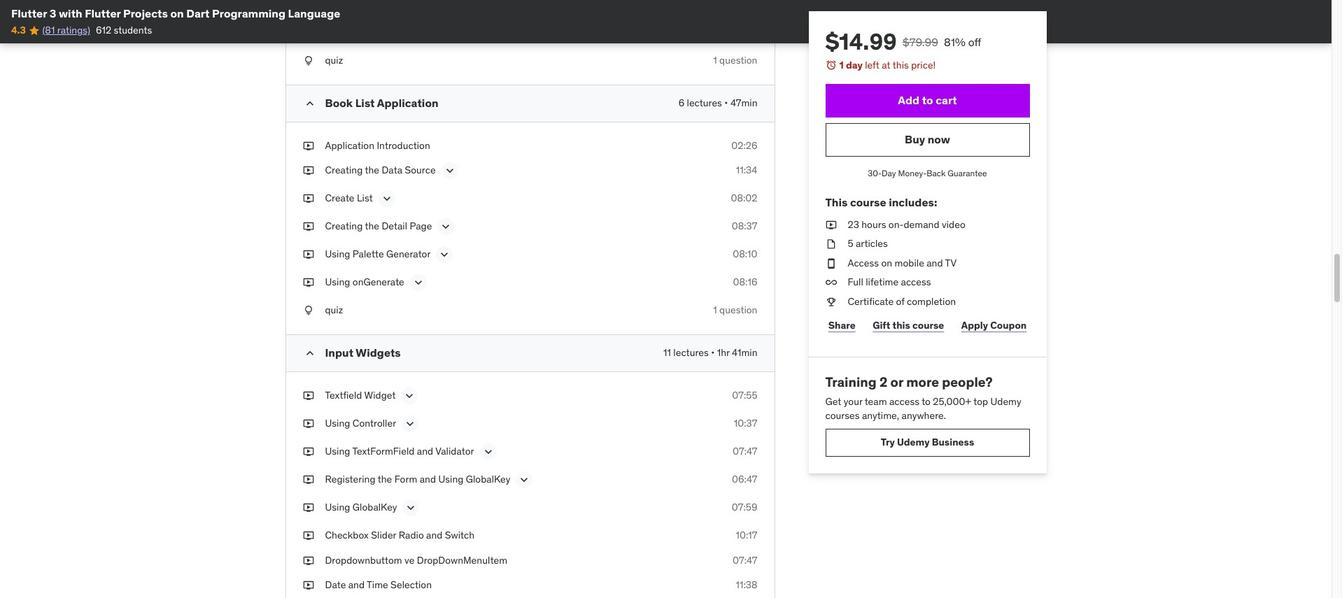 Task type: describe. For each thing, give the bounding box(es) containing it.
30-
[[868, 168, 882, 178]]

list for book
[[355, 96, 375, 110]]

1 vertical spatial data
[[382, 164, 403, 177]]

to inside button
[[922, 93, 933, 107]]

creating for creating the data source
[[325, 164, 363, 177]]

add to cart button
[[826, 84, 1030, 117]]

$14.99 $79.99 81% off
[[826, 27, 982, 56]]

widgets
[[356, 346, 401, 360]]

your
[[844, 396, 863, 408]]

includes:
[[889, 196, 938, 210]]

checkbox slider radio and switch
[[325, 529, 475, 542]]

articles
[[856, 237, 888, 250]]

5
[[848, 237, 854, 250]]

using for using constructors for submitting data
[[325, 1, 350, 14]]

dropdownbuttom ve dropdownmenuitem
[[325, 554, 508, 567]]

textfield
[[325, 389, 362, 402]]

07:59
[[732, 501, 758, 514]]

the for widgets
[[378, 473, 392, 486]]

this inside the gift this course link
[[893, 319, 911, 332]]

show lecture description image for using palette generator
[[438, 248, 452, 262]]

using for using globalkey
[[325, 501, 350, 514]]

apply
[[962, 319, 988, 332]]

$14.99
[[826, 27, 897, 56]]

1 quiz from the top
[[325, 54, 343, 67]]

81%
[[944, 35, 966, 49]]

training
[[826, 373, 877, 390]]

1 horizontal spatial on
[[882, 257, 893, 269]]

share button
[[826, 312, 859, 340]]

30-day money-back guarantee
[[868, 168, 987, 178]]

and up registering the form and using  globalkey
[[417, 445, 433, 458]]

10:37
[[734, 417, 758, 430]]

add to cart
[[898, 93, 957, 107]]

date and time selection
[[325, 579, 432, 592]]

this
[[826, 196, 848, 210]]

tv
[[945, 257, 957, 269]]

the for list
[[365, 220, 379, 233]]

using down validator
[[438, 473, 464, 486]]

6 lectures • 47min
[[679, 96, 758, 109]]

and for radio
[[426, 529, 443, 542]]

access on mobile and tv
[[848, 257, 957, 269]]

02:26
[[732, 139, 758, 152]]

full
[[848, 276, 864, 289]]

25,000+
[[933, 396, 972, 408]]

creating for creating the detail page
[[325, 220, 363, 233]]

using textformfield and validator
[[325, 445, 474, 458]]

udemy inside "link"
[[897, 436, 930, 449]]

06:47
[[732, 473, 758, 486]]

using for using palette generator
[[325, 248, 350, 261]]

book list application
[[325, 96, 439, 110]]

show lecture description image for textfield widget
[[403, 389, 417, 403]]

share
[[829, 319, 856, 332]]

and for mobile
[[927, 257, 943, 269]]

0 horizontal spatial course
[[850, 196, 887, 210]]

and left time
[[348, 579, 365, 592]]

4.3
[[11, 24, 26, 37]]

ve
[[405, 554, 415, 567]]

of
[[896, 295, 905, 308]]

1 question from the top
[[720, 54, 758, 67]]

input widgets
[[325, 346, 401, 360]]

11:34
[[736, 164, 758, 177]]

off
[[969, 35, 982, 49]]

show lecture description image for using ongenerate
[[411, 276, 425, 290]]

students
[[114, 24, 152, 37]]

$79.99
[[903, 35, 939, 49]]

using for using controller
[[325, 417, 350, 430]]

registering the form and using  globalkey
[[325, 473, 511, 486]]

(81 ratings)
[[42, 24, 90, 37]]

day
[[882, 168, 896, 178]]

business
[[932, 436, 974, 449]]

to inside "training 2 or more people? get your team access to 25,000+ top udemy courses anytime, anywhere."
[[922, 396, 931, 408]]

using ongenerate
[[325, 276, 404, 289]]

mobile
[[895, 257, 925, 269]]

full lifetime access
[[848, 276, 931, 289]]

show lecture description image for creating the detail page
[[439, 220, 453, 234]]

08:16
[[733, 276, 758, 289]]

detail
[[382, 220, 407, 233]]

courses
[[826, 409, 860, 422]]

show lecture description image
[[481, 445, 495, 459]]

access inside "training 2 or more people? get your team access to 25,000+ top udemy courses anytime, anywhere."
[[890, 396, 920, 408]]

introduction
[[377, 139, 430, 152]]

• for book list application
[[725, 96, 728, 109]]

0 vertical spatial access
[[901, 276, 931, 289]]

• for input widgets
[[711, 347, 715, 359]]

lifetime
[[866, 276, 899, 289]]

cart
[[936, 93, 957, 107]]

1 flutter from the left
[[11, 6, 47, 20]]

1 up 11 lectures • 1hr 41min
[[713, 304, 717, 317]]

1hr
[[717, 347, 730, 359]]

small image for book list application
[[303, 96, 317, 110]]

2
[[880, 373, 888, 390]]

1 this from the top
[[893, 59, 909, 71]]

creating the detail page
[[325, 220, 432, 233]]

people?
[[942, 373, 993, 390]]

6
[[679, 96, 685, 109]]

buy now button
[[826, 123, 1030, 157]]

programming
[[212, 6, 286, 20]]

1 up the 6 lectures • 47min
[[713, 54, 717, 67]]

source
[[405, 164, 436, 177]]

0 vertical spatial the
[[365, 164, 379, 177]]

41min
[[732, 347, 758, 359]]

page
[[410, 220, 432, 233]]

team
[[865, 396, 887, 408]]

price!
[[911, 59, 936, 71]]

47min
[[731, 96, 758, 109]]

lectures for input widgets
[[674, 347, 709, 359]]

23 hours on-demand video
[[848, 218, 966, 231]]

dropdownmenuitem
[[417, 554, 508, 567]]

11:38
[[736, 579, 758, 592]]

time
[[367, 579, 388, 592]]

apply coupon
[[962, 319, 1027, 332]]



Task type: vqa. For each thing, say whether or not it's contained in the screenshot.
Show lecture description icon corresponding to Using onGenerate
yes



Task type: locate. For each thing, give the bounding box(es) containing it.
0 vertical spatial globalkey
[[466, 473, 511, 486]]

1 creating from the top
[[325, 164, 363, 177]]

1 question down 08:16 on the right top of page
[[713, 304, 758, 317]]

this right at
[[893, 59, 909, 71]]

lectures right 11
[[674, 347, 709, 359]]

udemy inside "training 2 or more people? get your team access to 25,000+ top udemy courses anytime, anywhere."
[[991, 396, 1022, 408]]

show lecture description image for using globalkey
[[404, 501, 418, 515]]

small image left input
[[303, 347, 317, 361]]

textfield widget
[[325, 389, 396, 402]]

using down textfield
[[325, 417, 350, 430]]

1 vertical spatial list
[[357, 192, 373, 205]]

completion
[[907, 295, 956, 308]]

using for using textformfield and validator
[[325, 445, 350, 458]]

0 vertical spatial 1 question
[[713, 54, 758, 67]]

globalkey
[[466, 473, 511, 486], [353, 501, 397, 514]]

• left the 47min
[[725, 96, 728, 109]]

try udemy business link
[[826, 429, 1030, 457]]

1 horizontal spatial data
[[477, 1, 498, 14]]

on up full lifetime access
[[882, 257, 893, 269]]

1 right alarm image
[[840, 59, 844, 71]]

1 vertical spatial 07:47
[[733, 554, 758, 567]]

application up introduction
[[377, 96, 439, 110]]

07:47 up 11:38
[[733, 554, 758, 567]]

to left cart
[[922, 93, 933, 107]]

hours
[[862, 218, 886, 231]]

language
[[288, 6, 340, 20]]

show lecture description image for creating the data source
[[443, 164, 457, 178]]

using palette generator
[[325, 248, 431, 261]]

ongenerate
[[353, 276, 404, 289]]

1 vertical spatial creating
[[325, 220, 363, 233]]

get
[[826, 396, 842, 408]]

• left 1hr
[[711, 347, 715, 359]]

0 vertical spatial lectures
[[687, 96, 722, 109]]

application introduction
[[325, 139, 430, 152]]

0 vertical spatial small image
[[303, 96, 317, 110]]

1 1 question from the top
[[713, 54, 758, 67]]

flutter up the 612
[[85, 6, 121, 20]]

globalkey down show lecture description image
[[466, 473, 511, 486]]

1 question
[[713, 54, 758, 67], [713, 304, 758, 317]]

•
[[725, 96, 728, 109], [711, 347, 715, 359]]

this right gift
[[893, 319, 911, 332]]

buy now
[[905, 132, 951, 146]]

0 horizontal spatial on
[[170, 6, 184, 20]]

show lecture description image for using controller
[[403, 417, 417, 431]]

course down completion
[[913, 319, 944, 332]]

0 vertical spatial •
[[725, 96, 728, 109]]

udemy
[[991, 396, 1022, 408], [897, 436, 930, 449]]

0 vertical spatial udemy
[[991, 396, 1022, 408]]

access down or
[[890, 396, 920, 408]]

1 horizontal spatial flutter
[[85, 6, 121, 20]]

using up checkbox
[[325, 501, 350, 514]]

alarm image
[[826, 59, 837, 71]]

udemy right top
[[991, 396, 1022, 408]]

1 vertical spatial globalkey
[[353, 501, 397, 514]]

application up 'creating the data source'
[[325, 139, 374, 152]]

quiz up book
[[325, 54, 343, 67]]

2 07:47 from the top
[[733, 554, 758, 567]]

money-
[[898, 168, 927, 178]]

10:17
[[736, 529, 758, 542]]

and left tv
[[927, 257, 943, 269]]

demand
[[904, 218, 940, 231]]

and right radio
[[426, 529, 443, 542]]

coupon
[[991, 319, 1027, 332]]

try udemy business
[[881, 436, 974, 449]]

dropdownbuttom
[[325, 554, 402, 567]]

quiz
[[325, 54, 343, 67], [325, 304, 343, 317]]

1 question up the 47min
[[713, 54, 758, 67]]

1 vertical spatial quiz
[[325, 304, 343, 317]]

2 flutter from the left
[[85, 6, 121, 20]]

1 to from the top
[[922, 93, 933, 107]]

using constructors for submitting data
[[325, 1, 498, 14]]

small image
[[303, 96, 317, 110], [303, 347, 317, 361]]

using controller
[[325, 417, 396, 430]]

1 horizontal spatial globalkey
[[466, 473, 511, 486]]

udemy right try
[[897, 436, 930, 449]]

0 vertical spatial course
[[850, 196, 887, 210]]

1 vertical spatial 1 question
[[713, 304, 758, 317]]

globalkey up slider
[[353, 501, 397, 514]]

1 vertical spatial lectures
[[674, 347, 709, 359]]

using up registering
[[325, 445, 350, 458]]

using left the palette
[[325, 248, 350, 261]]

data down introduction
[[382, 164, 403, 177]]

0 vertical spatial quiz
[[325, 54, 343, 67]]

612 students
[[96, 24, 152, 37]]

the left detail at the left
[[365, 220, 379, 233]]

07:47
[[733, 445, 758, 458], [733, 554, 758, 567]]

0 vertical spatial this
[[893, 59, 909, 71]]

using left "constructors"
[[325, 1, 350, 14]]

registering
[[325, 473, 376, 486]]

gift
[[873, 319, 891, 332]]

0 horizontal spatial •
[[711, 347, 715, 359]]

07:55
[[732, 389, 758, 402]]

0 vertical spatial data
[[477, 1, 498, 14]]

palette
[[353, 248, 384, 261]]

list right create
[[357, 192, 373, 205]]

creating up create
[[325, 164, 363, 177]]

create
[[325, 192, 355, 205]]

access
[[848, 257, 879, 269]]

1
[[713, 54, 717, 67], [840, 59, 844, 71], [713, 304, 717, 317]]

buy
[[905, 132, 925, 146]]

course up hours
[[850, 196, 887, 210]]

book
[[325, 96, 353, 110]]

1 vertical spatial on
[[882, 257, 893, 269]]

flutter
[[11, 6, 47, 20], [85, 6, 121, 20]]

now
[[928, 132, 951, 146]]

quiz down 'using ongenerate'
[[325, 304, 343, 317]]

show lecture description image for create list
[[380, 192, 394, 206]]

0 horizontal spatial data
[[382, 164, 403, 177]]

1 vertical spatial course
[[913, 319, 944, 332]]

1 vertical spatial •
[[711, 347, 715, 359]]

xsmall image
[[303, 192, 314, 206], [826, 218, 837, 232], [303, 220, 314, 234], [826, 237, 837, 251], [826, 276, 837, 290], [303, 304, 314, 318], [303, 417, 314, 431], [303, 445, 314, 459], [303, 501, 314, 515], [303, 529, 314, 543], [303, 554, 314, 568]]

access down mobile
[[901, 276, 931, 289]]

more
[[907, 373, 939, 390]]

2 1 question from the top
[[713, 304, 758, 317]]

0 vertical spatial creating
[[325, 164, 363, 177]]

lectures for book list application
[[687, 96, 722, 109]]

0 vertical spatial question
[[720, 54, 758, 67]]

data right submitting
[[477, 1, 498, 14]]

1 vertical spatial application
[[325, 139, 374, 152]]

question down 08:16 on the right top of page
[[720, 304, 758, 317]]

1 horizontal spatial udemy
[[991, 396, 1022, 408]]

gift this course
[[873, 319, 944, 332]]

application
[[377, 96, 439, 110], [325, 139, 374, 152]]

gift this course link
[[870, 312, 947, 340]]

certificate of completion
[[848, 295, 956, 308]]

selection
[[391, 579, 432, 592]]

show lecture description image
[[443, 164, 457, 178], [380, 192, 394, 206], [439, 220, 453, 234], [438, 248, 452, 262], [411, 276, 425, 290], [403, 389, 417, 403], [403, 417, 417, 431], [518, 473, 532, 487], [404, 501, 418, 515]]

this
[[893, 59, 909, 71], [893, 319, 911, 332]]

0 vertical spatial on
[[170, 6, 184, 20]]

1 day left at this price!
[[840, 59, 936, 71]]

certificate
[[848, 295, 894, 308]]

1 vertical spatial access
[[890, 396, 920, 408]]

this course includes:
[[826, 196, 938, 210]]

2 small image from the top
[[303, 347, 317, 361]]

ratings)
[[57, 24, 90, 37]]

dart
[[186, 6, 210, 20]]

the
[[365, 164, 379, 177], [365, 220, 379, 233], [378, 473, 392, 486]]

0 vertical spatial to
[[922, 93, 933, 107]]

0 vertical spatial 07:47
[[733, 445, 758, 458]]

date
[[325, 579, 346, 592]]

or
[[891, 373, 904, 390]]

2 quiz from the top
[[325, 304, 343, 317]]

video
[[942, 218, 966, 231]]

and
[[927, 257, 943, 269], [417, 445, 433, 458], [420, 473, 436, 486], [426, 529, 443, 542], [348, 579, 365, 592]]

access
[[901, 276, 931, 289], [890, 396, 920, 408]]

0 horizontal spatial udemy
[[897, 436, 930, 449]]

list right book
[[355, 96, 375, 110]]

1 small image from the top
[[303, 96, 317, 110]]

1 vertical spatial udemy
[[897, 436, 930, 449]]

1 vertical spatial small image
[[303, 347, 317, 361]]

1 07:47 from the top
[[733, 445, 758, 458]]

lectures right 6
[[687, 96, 722, 109]]

using left ongenerate
[[325, 276, 350, 289]]

0 vertical spatial application
[[377, 96, 439, 110]]

with
[[59, 6, 82, 20]]

apply coupon button
[[959, 312, 1030, 340]]

small image for input widgets
[[303, 347, 317, 361]]

1 horizontal spatial application
[[377, 96, 439, 110]]

and right form
[[420, 473, 436, 486]]

1 vertical spatial question
[[720, 304, 758, 317]]

on
[[170, 6, 184, 20], [882, 257, 893, 269]]

2 vertical spatial the
[[378, 473, 392, 486]]

question up the 47min
[[720, 54, 758, 67]]

0 horizontal spatial flutter
[[11, 6, 47, 20]]

0 horizontal spatial application
[[325, 139, 374, 152]]

using
[[325, 1, 350, 14], [325, 248, 350, 261], [325, 276, 350, 289], [325, 417, 350, 430], [325, 445, 350, 458], [438, 473, 464, 486], [325, 501, 350, 514]]

widget
[[364, 389, 396, 402]]

the down application introduction at top
[[365, 164, 379, 177]]

0 horizontal spatial globalkey
[[353, 501, 397, 514]]

show lecture description image for registering the form and using  globalkey
[[518, 473, 532, 487]]

the left form
[[378, 473, 392, 486]]

on left dart
[[170, 6, 184, 20]]

list for create
[[357, 192, 373, 205]]

to up anywhere.
[[922, 396, 931, 408]]

2 to from the top
[[922, 396, 931, 408]]

back
[[927, 168, 946, 178]]

23
[[848, 218, 859, 231]]

2 creating from the top
[[325, 220, 363, 233]]

creating down create
[[325, 220, 363, 233]]

using for using ongenerate
[[325, 276, 350, 289]]

left
[[865, 59, 880, 71]]

input
[[325, 346, 354, 360]]

flutter up 4.3
[[11, 6, 47, 20]]

xsmall image
[[303, 1, 314, 15], [303, 54, 314, 68], [303, 139, 314, 153], [303, 164, 314, 178], [303, 248, 314, 262], [826, 257, 837, 270], [303, 276, 314, 290], [826, 295, 837, 309], [303, 389, 314, 403], [303, 473, 314, 487], [303, 579, 314, 593]]

11 lectures • 1hr 41min
[[664, 347, 758, 359]]

2 this from the top
[[893, 319, 911, 332]]

1 horizontal spatial course
[[913, 319, 944, 332]]

07:47 up 06:47
[[733, 445, 758, 458]]

2 question from the top
[[720, 304, 758, 317]]

0 vertical spatial list
[[355, 96, 375, 110]]

1 vertical spatial the
[[365, 220, 379, 233]]

1 horizontal spatial •
[[725, 96, 728, 109]]

to
[[922, 93, 933, 107], [922, 396, 931, 408]]

and for form
[[420, 473, 436, 486]]

08:10
[[733, 248, 758, 261]]

1 vertical spatial to
[[922, 396, 931, 408]]

1 vertical spatial this
[[893, 319, 911, 332]]

small image left book
[[303, 96, 317, 110]]

guarantee
[[948, 168, 987, 178]]

generator
[[386, 248, 431, 261]]



